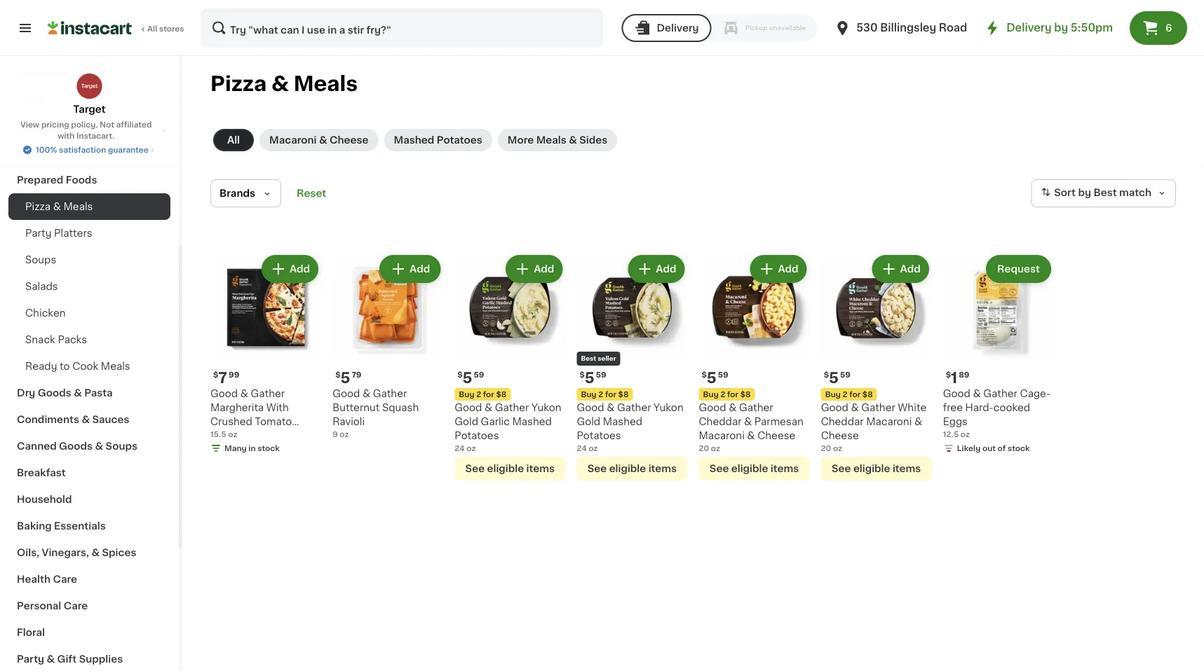 Task type: locate. For each thing, give the bounding box(es) containing it.
$ inside $ 5 79
[[335, 371, 340, 379]]

0 vertical spatial party
[[25, 229, 52, 238]]

view pricing policy. not affiliated with instacart.
[[20, 121, 152, 140]]

3 for from the left
[[727, 391, 739, 399]]

0 vertical spatial pizza & meals
[[210, 74, 358, 94]]

5 up good & gather cheddar & parmesan macaroni & cheese 20 oz
[[707, 371, 717, 385]]

2 up good & gather cheddar & parmesan macaroni & cheese 20 oz
[[721, 391, 726, 399]]

good for good & gather cheddar & parmesan macaroni & cheese 20 oz
[[699, 403, 726, 413]]

1 vertical spatial party
[[17, 655, 44, 665]]

potatoes inside the good & gather yukon gold garlic mashed potatoes 24 oz
[[455, 431, 499, 441]]

1 horizontal spatial all
[[227, 135, 240, 145]]

3 2 from the left
[[721, 391, 726, 399]]

reset
[[297, 189, 326, 198]]

2 stock from the left
[[1008, 445, 1030, 453]]

all up brands
[[227, 135, 240, 145]]

0 horizontal spatial 24
[[455, 445, 465, 453]]

$ inside $ 1 89
[[946, 371, 951, 379]]

see for 24
[[465, 464, 485, 474]]

gold inside good & gather yukon gold mashed potatoes 24 oz
[[577, 417, 600, 427]]

mashed inside the good & gather yukon gold garlic mashed potatoes 24 oz
[[512, 417, 552, 427]]

good inside the good & gather yukon gold garlic mashed potatoes 24 oz
[[455, 403, 482, 413]]

5 add from the left
[[778, 264, 799, 274]]

salads link
[[8, 274, 170, 300]]

1 gold from the left
[[455, 417, 478, 427]]

good inside good & gather butternut squash ravioli 9 oz
[[333, 389, 360, 399]]

1 24 from the left
[[455, 445, 465, 453]]

$8 for garlic
[[496, 391, 507, 399]]

gather inside good & gather white cheddar macaroni & cheese 20 oz
[[861, 403, 895, 413]]

6 add button from the left
[[874, 257, 928, 282]]

for for macaroni
[[850, 391, 861, 399]]

meals
[[294, 74, 358, 94], [536, 135, 567, 145], [63, 202, 93, 212], [101, 362, 130, 372]]

0 vertical spatial soups
[[25, 255, 56, 265]]

eligible down the good & gather yukon gold garlic mashed potatoes 24 oz
[[487, 464, 524, 474]]

see eligible items button down good & gather white cheddar macaroni & cheese 20 oz
[[821, 457, 932, 481]]

7
[[218, 371, 227, 385]]

$8 for parmesan
[[740, 391, 751, 399]]

1 $8 from the left
[[496, 391, 507, 399]]

1 horizontal spatial by
[[1078, 188, 1091, 198]]

2 eligible from the left
[[609, 464, 646, 474]]

1 add from the left
[[290, 264, 310, 274]]

spices
[[102, 548, 136, 558]]

3 product group from the left
[[455, 252, 566, 481]]

delivery
[[1007, 23, 1052, 33], [657, 23, 699, 33]]

3 59 from the left
[[718, 371, 729, 379]]

3 items from the left
[[771, 464, 799, 474]]

see eligible items button down good & gather yukon gold mashed potatoes 24 oz
[[577, 457, 688, 481]]

see for cheese
[[710, 464, 729, 474]]

$8 up good & gather white cheddar macaroni & cheese 20 oz
[[863, 391, 873, 399]]

1 see from the left
[[465, 464, 485, 474]]

add for good & gather yukon gold garlic mashed potatoes
[[534, 264, 554, 274]]

eligible for potatoes
[[487, 464, 524, 474]]

1 horizontal spatial best
[[1094, 188, 1117, 198]]

tomatoes
[[270, 459, 319, 469]]

bakery
[[17, 122, 52, 132]]

3 $ from the left
[[457, 371, 463, 379]]

$ 5 59 up garlic
[[457, 371, 484, 385]]

grilled
[[235, 459, 268, 469]]

likely out of stock
[[957, 445, 1030, 453]]

items
[[526, 464, 555, 474], [649, 464, 677, 474], [771, 464, 799, 474], [893, 464, 921, 474]]

stock right of
[[1008, 445, 1030, 453]]

1 eligible from the left
[[487, 464, 524, 474]]

eligible for 24
[[609, 464, 646, 474]]

prepared
[[17, 175, 63, 185]]

0 horizontal spatial best
[[581, 356, 596, 362]]

good & gather white cheddar macaroni & cheese 20 oz
[[821, 403, 927, 453]]

1 items from the left
[[526, 464, 555, 474]]

brands button
[[210, 180, 281, 208]]

soups inside soups 'link'
[[25, 255, 56, 265]]

3 eligible from the left
[[731, 464, 768, 474]]

4 5 from the left
[[707, 371, 717, 385]]

59 down best seller
[[596, 371, 606, 379]]

buy up the good & gather yukon gold garlic mashed potatoes 24 oz
[[459, 391, 475, 399]]

& inside canned goods & soups link
[[95, 442, 103, 452]]

1 horizontal spatial mashed
[[512, 417, 552, 427]]

2 20 from the left
[[821, 445, 831, 453]]

macaroni & cheese link
[[260, 129, 378, 151]]

cheese inside good & gather cheddar & parmesan macaroni & cheese 20 oz
[[758, 431, 796, 441]]

& inside the pizza & meals link
[[53, 202, 61, 212]]

gather inside good & gather butternut squash ravioli 9 oz
[[373, 389, 407, 399]]

buy 2 for $8
[[459, 391, 507, 399], [581, 391, 629, 399], [703, 391, 751, 399], [825, 391, 873, 399]]

0 vertical spatial all
[[147, 25, 157, 33]]

buy up good & gather cheddar & parmesan macaroni & cheese 20 oz
[[703, 391, 719, 399]]

None search field
[[201, 8, 604, 48]]

buy 2 for $8 for mashed
[[581, 391, 629, 399]]

& inside good & gather cage- free hard-cooked eggs 12.5 oz
[[973, 389, 981, 399]]

soups inside canned goods & soups link
[[106, 442, 137, 452]]

0 horizontal spatial delivery
[[657, 23, 699, 33]]

59 up good & gather white cheddar macaroni & cheese 20 oz
[[840, 371, 851, 379]]

5 up good & gather white cheddar macaroni & cheese 20 oz
[[829, 371, 839, 385]]

0 horizontal spatial with
[[210, 459, 233, 469]]

more
[[508, 135, 534, 145]]

best match
[[1094, 188, 1152, 198]]

$ 5 59 for good & gather white cheddar macaroni & cheese
[[824, 371, 851, 385]]

good & gather yukon gold mashed potatoes 24 oz
[[577, 403, 684, 453]]

buy up good & gather white cheddar macaroni & cheese 20 oz
[[825, 391, 841, 399]]

1 horizontal spatial delivery
[[1007, 23, 1052, 33]]

$ 5 59 up good & gather cheddar & parmesan macaroni & cheese 20 oz
[[702, 371, 729, 385]]

15.5
[[210, 431, 226, 439]]

meals up macaroni & cheese
[[294, 74, 358, 94]]

good for good & gather white cheddar macaroni & cheese 20 oz
[[821, 403, 849, 413]]

pizza & meals up party platters
[[25, 202, 93, 212]]

4 add button from the left
[[629, 257, 683, 282]]

2 buy 2 for $8 from the left
[[581, 391, 629, 399]]

view pricing policy. not affiliated with instacart. link
[[11, 119, 168, 142]]

eligible down good & gather yukon gold mashed potatoes 24 oz
[[609, 464, 646, 474]]

chicken
[[25, 309, 66, 318]]

snack packs link
[[8, 327, 170, 353]]

gather for garlic
[[495, 403, 529, 413]]

0 horizontal spatial yukon
[[532, 403, 561, 413]]

free
[[943, 403, 963, 413]]

oz inside the good & gather yukon gold garlic mashed potatoes 24 oz
[[467, 445, 476, 453]]

delivery button
[[622, 14, 712, 42]]

instacart.
[[76, 132, 115, 140]]

2 for from the left
[[605, 391, 616, 399]]

with up basil
[[210, 459, 233, 469]]

see for oz
[[588, 464, 607, 474]]

care up "floral" link
[[64, 602, 88, 612]]

$ 5 59 down best seller
[[580, 371, 606, 385]]

2 $ from the left
[[335, 371, 340, 379]]

see down good & gather yukon gold mashed potatoes 24 oz
[[588, 464, 607, 474]]

2 items from the left
[[649, 464, 677, 474]]

good inside good & gather yukon gold mashed potatoes 24 oz
[[577, 403, 604, 413]]

see eligible items down the good & gather yukon gold garlic mashed potatoes 24 oz
[[465, 464, 555, 474]]

add for good & gather yukon gold mashed potatoes
[[656, 264, 676, 274]]

see down good & gather cheddar & parmesan macaroni & cheese 20 oz
[[710, 464, 729, 474]]

buy down best seller
[[581, 391, 597, 399]]

oils, vinegars, & spices link
[[8, 540, 170, 567]]

0 vertical spatial goods
[[38, 389, 71, 398]]

pizza down the leaves
[[265, 488, 290, 497]]

0 horizontal spatial pizza & meals
[[25, 202, 93, 212]]

party down the floral at bottom
[[17, 655, 44, 665]]

& inside party & gift supplies link
[[47, 655, 55, 665]]

buy 2 for $8 up garlic
[[459, 391, 507, 399]]

3 see from the left
[[710, 464, 729, 474]]

gather inside good & gather cheddar & parmesan macaroni & cheese 20 oz
[[739, 403, 773, 413]]

for for parmesan
[[727, 391, 739, 399]]

0 vertical spatial care
[[53, 575, 77, 585]]

buy 2 for $8 up good & gather white cheddar macaroni & cheese 20 oz
[[825, 391, 873, 399]]

care
[[53, 575, 77, 585], [64, 602, 88, 612]]

yukon inside the good & gather yukon gold garlic mashed potatoes 24 oz
[[532, 403, 561, 413]]

for up good & gather cheddar & parmesan macaroni & cheese 20 oz
[[727, 391, 739, 399]]

for up garlic
[[483, 391, 494, 399]]

99
[[229, 371, 239, 379]]

crust
[[236, 488, 263, 497]]

ready to cook meals
[[25, 362, 130, 372]]

0 horizontal spatial gold
[[455, 417, 478, 427]]

& inside snacks & candy link
[[56, 69, 64, 79]]

add for good & gather white cheddar macaroni & cheese
[[900, 264, 921, 274]]

5 add button from the left
[[751, 257, 806, 282]]

5 down best seller
[[585, 371, 595, 385]]

0 horizontal spatial 20
[[699, 445, 709, 453]]

2 cheddar from the left
[[821, 417, 864, 427]]

instacart logo image
[[48, 20, 132, 36]]

yukon
[[532, 403, 561, 413], [654, 403, 684, 413]]

good for good & gather margherita with crushed tomato sauce, mozzarella cheese and topped with grilled tomatoes & basil leaves wood- fired crust pizza
[[210, 389, 238, 399]]

goods down condiments & sauces
[[59, 442, 93, 452]]

1 vertical spatial goods
[[59, 442, 93, 452]]

billingsley
[[880, 23, 936, 33]]

likely
[[957, 445, 981, 453]]

wood-
[[284, 474, 317, 483]]

meals right cook
[[101, 362, 130, 372]]

0 horizontal spatial by
[[1054, 23, 1068, 33]]

see eligible items button down good & gather cheddar & parmesan macaroni & cheese 20 oz
[[699, 457, 810, 481]]

2 24 from the left
[[577, 445, 587, 453]]

1 see eligible items from the left
[[465, 464, 555, 474]]

2 59 from the left
[[596, 371, 606, 379]]

care down vinegars,
[[53, 575, 77, 585]]

2 up garlic
[[476, 391, 481, 399]]

buy 2 for $8 for garlic
[[459, 391, 507, 399]]

59 up good & gather cheddar & parmesan macaroni & cheese 20 oz
[[718, 371, 729, 379]]

4 add from the left
[[656, 264, 676, 274]]

1 vertical spatial all
[[227, 135, 240, 145]]

4 for from the left
[[850, 391, 861, 399]]

1 horizontal spatial yukon
[[654, 403, 684, 413]]

0 horizontal spatial stock
[[258, 445, 280, 453]]

best left seller
[[581, 356, 596, 362]]

3 see eligible items from the left
[[710, 464, 799, 474]]

yukon inside good & gather yukon gold mashed potatoes 24 oz
[[654, 403, 684, 413]]

all left stores
[[147, 25, 157, 33]]

3 $8 from the left
[[740, 391, 751, 399]]

with
[[266, 403, 289, 413], [210, 459, 233, 469]]

by left 5:50pm
[[1054, 23, 1068, 33]]

gold inside the good & gather yukon gold garlic mashed potatoes 24 oz
[[455, 417, 478, 427]]

$8 up good & gather cheddar & parmesan macaroni & cheese 20 oz
[[740, 391, 751, 399]]

by for delivery
[[1054, 23, 1068, 33]]

delivery inside button
[[657, 23, 699, 33]]

party left the platters
[[25, 229, 52, 238]]

oz inside good & gather cheddar & parmesan macaroni & cheese 20 oz
[[711, 445, 720, 453]]

floral
[[17, 628, 45, 638]]

good inside good & gather white cheddar macaroni & cheese 20 oz
[[821, 403, 849, 413]]

1 vertical spatial soups
[[106, 442, 137, 452]]

product group containing 7
[[210, 252, 321, 497]]

party for party & gift supplies
[[17, 655, 44, 665]]

$8 up good & gather yukon gold mashed potatoes 24 oz
[[618, 391, 629, 399]]

best
[[1094, 188, 1117, 198], [581, 356, 596, 362]]

2 see eligible items from the left
[[588, 464, 677, 474]]

4 buy from the left
[[825, 391, 841, 399]]

2 vertical spatial macaroni
[[699, 431, 745, 441]]

gather
[[251, 389, 285, 399], [373, 389, 407, 399], [984, 389, 1018, 399], [495, 403, 529, 413], [617, 403, 651, 413], [739, 403, 773, 413], [861, 403, 895, 413]]

1 vertical spatial macaroni
[[866, 417, 912, 427]]

0 horizontal spatial cheddar
[[699, 417, 742, 427]]

1 see eligible items button from the left
[[455, 457, 566, 481]]

pizza up all link
[[210, 74, 267, 94]]

mashed inside good & gather yukon gold mashed potatoes 24 oz
[[603, 417, 643, 427]]

gather inside the good & gather yukon gold garlic mashed potatoes 24 oz
[[495, 403, 529, 413]]

1 59 from the left
[[474, 371, 484, 379]]

1 horizontal spatial gold
[[577, 417, 600, 427]]

$8 up garlic
[[496, 391, 507, 399]]

0 vertical spatial macaroni
[[269, 135, 317, 145]]

good inside good & gather margherita with crushed tomato sauce, mozzarella cheese and topped with grilled tomatoes & basil leaves wood- fired crust pizza
[[210, 389, 238, 399]]

1 cheddar from the left
[[699, 417, 742, 427]]

2 see eligible items button from the left
[[577, 457, 688, 481]]

1 vertical spatial care
[[64, 602, 88, 612]]

for down seller
[[605, 391, 616, 399]]

pricing
[[41, 121, 69, 129]]

24
[[455, 445, 465, 453], [577, 445, 587, 453]]

2 yukon from the left
[[654, 403, 684, 413]]

cheddar left parmesan
[[699, 417, 742, 427]]

good & gather yukon gold garlic mashed potatoes 24 oz
[[455, 403, 561, 453]]

cheddar inside good & gather white cheddar macaroni & cheese 20 oz
[[821, 417, 864, 427]]

by inside field
[[1078, 188, 1091, 198]]

2 vertical spatial pizza
[[265, 488, 290, 497]]

1 vertical spatial pizza & meals
[[25, 202, 93, 212]]

gather inside good & gather yukon gold mashed potatoes 24 oz
[[617, 403, 651, 413]]

$8
[[496, 391, 507, 399], [618, 391, 629, 399], [740, 391, 751, 399], [863, 391, 873, 399]]

stock down mozzarella
[[258, 445, 280, 453]]

1 for from the left
[[483, 391, 494, 399]]

3 buy from the left
[[703, 391, 719, 399]]

best for best match
[[1094, 188, 1117, 198]]

7 product group from the left
[[943, 252, 1054, 457]]

1 5 from the left
[[340, 371, 350, 385]]

mashed potatoes link
[[384, 129, 492, 151]]

good inside good & gather cage- free hard-cooked eggs 12.5 oz
[[943, 389, 971, 399]]

buy 2 for $8 up good & gather cheddar & parmesan macaroni & cheese 20 oz
[[703, 391, 751, 399]]

6 button
[[1130, 11, 1187, 45]]

2 horizontal spatial macaroni
[[866, 417, 912, 427]]

1 $ from the left
[[213, 371, 218, 379]]

0 horizontal spatial macaroni
[[269, 135, 317, 145]]

buy for good & gather yukon gold garlic mashed potatoes
[[459, 391, 475, 399]]

4 59 from the left
[[840, 371, 851, 379]]

see eligible items down good & gather yukon gold mashed potatoes 24 oz
[[588, 464, 677, 474]]

4 2 from the left
[[843, 391, 848, 399]]

2 5 from the left
[[463, 371, 472, 385]]

4 see from the left
[[832, 464, 851, 474]]

items down parmesan
[[771, 464, 799, 474]]

goods for dry
[[38, 389, 71, 398]]

2 for good & gather yukon gold mashed potatoes
[[599, 391, 603, 399]]

$ 5 59 for good & gather yukon gold garlic mashed potatoes
[[457, 371, 484, 385]]

gold for mashed
[[577, 417, 600, 427]]

request button
[[988, 257, 1050, 282]]

mozzarella
[[246, 431, 298, 441]]

best inside field
[[1094, 188, 1117, 198]]

4 eligible from the left
[[853, 464, 890, 474]]

& inside dry goods & pasta link
[[74, 389, 82, 398]]

2 $8 from the left
[[618, 391, 629, 399]]

see eligible items down good & gather cheddar & parmesan macaroni & cheese 20 oz
[[710, 464, 799, 474]]

0 vertical spatial best
[[1094, 188, 1117, 198]]

cheddar inside good & gather cheddar & parmesan macaroni & cheese 20 oz
[[699, 417, 742, 427]]

macaroni & cheese
[[269, 135, 369, 145]]

good inside good & gather cheddar & parmesan macaroni & cheese 20 oz
[[699, 403, 726, 413]]

4 $8 from the left
[[863, 391, 873, 399]]

59 for good & gather white cheddar macaroni & cheese
[[840, 371, 851, 379]]

$
[[213, 371, 218, 379], [335, 371, 340, 379], [457, 371, 463, 379], [580, 371, 585, 379], [702, 371, 707, 379], [824, 371, 829, 379], [946, 371, 951, 379]]

1 horizontal spatial soups
[[106, 442, 137, 452]]

3 add button from the left
[[507, 257, 561, 282]]

1 vertical spatial best
[[581, 356, 596, 362]]

all
[[147, 25, 157, 33], [227, 135, 240, 145]]

snack packs
[[25, 335, 87, 345]]

goods up condiments
[[38, 389, 71, 398]]

1 vertical spatial pizza
[[25, 202, 51, 212]]

1 product group from the left
[[210, 252, 321, 497]]

1 buy from the left
[[459, 391, 475, 399]]

see eligible items button down the good & gather yukon gold garlic mashed potatoes 24 oz
[[455, 457, 566, 481]]

soups down the sauces
[[106, 442, 137, 452]]

best for best seller
[[581, 356, 596, 362]]

best left match
[[1094, 188, 1117, 198]]

1 yukon from the left
[[532, 403, 561, 413]]

gold left garlic
[[455, 417, 478, 427]]

canned goods & soups link
[[8, 433, 170, 460]]

gather for parmesan
[[739, 403, 773, 413]]

$ 5 59 for good & gather cheddar & parmesan macaroni & cheese
[[702, 371, 729, 385]]

6 add from the left
[[900, 264, 921, 274]]

3 $ 5 59 from the left
[[702, 371, 729, 385]]

potatoes inside good & gather yukon gold mashed potatoes 24 oz
[[577, 431, 621, 441]]

macaroni inside good & gather cheddar & parmesan macaroni & cheese 20 oz
[[699, 431, 745, 441]]

for for garlic
[[483, 391, 494, 399]]

1 horizontal spatial 24
[[577, 445, 587, 453]]

59 up garlic
[[474, 371, 484, 379]]

soups up the salads
[[25, 255, 56, 265]]

3 add from the left
[[534, 264, 554, 274]]

buy 2 for $8 down seller
[[581, 391, 629, 399]]

0 horizontal spatial soups
[[25, 255, 56, 265]]

4 buy 2 for $8 from the left
[[825, 391, 873, 399]]

see
[[465, 464, 485, 474], [588, 464, 607, 474], [710, 464, 729, 474], [832, 464, 851, 474]]

pizza & meals
[[210, 74, 358, 94], [25, 202, 93, 212]]

4 see eligible items button from the left
[[821, 457, 932, 481]]

24 inside good & gather yukon gold mashed potatoes 24 oz
[[577, 445, 587, 453]]

goods for canned
[[59, 442, 93, 452]]

1 horizontal spatial stock
[[1008, 445, 1030, 453]]

2 down best seller
[[599, 391, 603, 399]]

3 see eligible items button from the left
[[699, 457, 810, 481]]

breakfast link
[[8, 460, 170, 487]]

2 product group from the left
[[333, 252, 443, 441]]

4 $ 5 59 from the left
[[824, 371, 851, 385]]

soups
[[25, 255, 56, 265], [106, 442, 137, 452]]

2 up good & gather white cheddar macaroni & cheese 20 oz
[[843, 391, 848, 399]]

5 $ from the left
[[702, 371, 707, 379]]

by
[[1054, 23, 1068, 33], [1078, 188, 1091, 198]]

household link
[[8, 487, 170, 513]]

essentials
[[54, 522, 106, 532]]

24 inside the good & gather yukon gold garlic mashed potatoes 24 oz
[[455, 445, 465, 453]]

good for good & gather yukon gold garlic mashed potatoes 24 oz
[[455, 403, 482, 413]]

delivery for delivery by 5:50pm
[[1007, 23, 1052, 33]]

eligible for cheese
[[853, 464, 890, 474]]

1 buy 2 for $8 from the left
[[459, 391, 507, 399]]

for up good & gather white cheddar macaroni & cheese 20 oz
[[850, 391, 861, 399]]

3 buy 2 for $8 from the left
[[703, 391, 751, 399]]

with up tomato
[[266, 403, 289, 413]]

gather inside good & gather margherita with crushed tomato sauce, mozzarella cheese and topped with grilled tomatoes & basil leaves wood- fired crust pizza
[[251, 389, 285, 399]]

cheese
[[330, 135, 369, 145], [758, 431, 796, 441], [821, 431, 859, 441], [210, 445, 248, 455]]

530 billingsley road
[[857, 23, 967, 33]]

1 horizontal spatial 20
[[821, 445, 831, 453]]

0 horizontal spatial all
[[147, 25, 157, 33]]

pizza down prepared
[[25, 202, 51, 212]]

& inside good & gather yukon gold mashed potatoes 24 oz
[[607, 403, 615, 413]]

see eligible items button for cheese
[[821, 457, 932, 481]]

20 inside good & gather cheddar & parmesan macaroni & cheese 20 oz
[[699, 445, 709, 453]]

gold down best seller
[[577, 417, 600, 427]]

buy 2 for $8 for parmesan
[[703, 391, 751, 399]]

for
[[483, 391, 494, 399], [605, 391, 616, 399], [727, 391, 739, 399], [850, 391, 861, 399]]

prepared foods link
[[8, 167, 170, 194]]

1 horizontal spatial macaroni
[[699, 431, 745, 441]]

$ 5 59 up good & gather white cheddar macaroni & cheese 20 oz
[[824, 371, 851, 385]]

eligible down good & gather cheddar & parmesan macaroni & cheese 20 oz
[[731, 464, 768, 474]]

add button for good & gather white cheddar macaroni & cheese
[[874, 257, 928, 282]]

oz inside good & gather white cheddar macaroni & cheese 20 oz
[[833, 445, 842, 453]]

see down good & gather white cheddar macaroni & cheese 20 oz
[[832, 464, 851, 474]]

gather inside good & gather cage- free hard-cooked eggs 12.5 oz
[[984, 389, 1018, 399]]

7 $ from the left
[[946, 371, 951, 379]]

request
[[997, 264, 1040, 274]]

2 buy from the left
[[581, 391, 597, 399]]

0 vertical spatial by
[[1054, 23, 1068, 33]]

see eligible items down good & gather white cheddar macaroni & cheese 20 oz
[[832, 464, 921, 474]]

4 see eligible items from the left
[[832, 464, 921, 474]]

1 $ 5 59 from the left
[[457, 371, 484, 385]]

1 20 from the left
[[699, 445, 709, 453]]

oz inside good & gather yukon gold mashed potatoes 24 oz
[[589, 445, 598, 453]]

1 vertical spatial by
[[1078, 188, 1091, 198]]

6
[[1166, 23, 1172, 33]]

tomato
[[255, 417, 292, 427]]

see eligible items
[[465, 464, 555, 474], [588, 464, 677, 474], [710, 464, 799, 474], [832, 464, 921, 474]]

see down garlic
[[465, 464, 485, 474]]

4 items from the left
[[893, 464, 921, 474]]

see eligible items button for &
[[699, 457, 810, 481]]

2 2 from the left
[[599, 391, 603, 399]]

pizza inside the pizza & meals link
[[25, 202, 51, 212]]

$ 1 89
[[946, 371, 970, 385]]

5 5 from the left
[[829, 371, 839, 385]]

3 5 from the left
[[585, 371, 595, 385]]

product group
[[210, 252, 321, 497], [333, 252, 443, 441], [455, 252, 566, 481], [577, 252, 688, 481], [699, 252, 810, 481], [821, 252, 932, 481], [943, 252, 1054, 457]]

1 horizontal spatial with
[[266, 403, 289, 413]]

topped
[[273, 445, 311, 455]]

items down the good & gather yukon gold garlic mashed potatoes 24 oz
[[526, 464, 555, 474]]

2 gold from the left
[[577, 417, 600, 427]]

condiments
[[17, 415, 79, 425]]

household
[[17, 495, 72, 505]]

5 for good & gather yukon gold garlic mashed potatoes
[[463, 371, 472, 385]]

cheese inside good & gather white cheddar macaroni & cheese 20 oz
[[821, 431, 859, 441]]

5 up the good & gather yukon gold garlic mashed potatoes 24 oz
[[463, 371, 472, 385]]

2 for good & gather cheddar & parmesan macaroni & cheese
[[721, 391, 726, 399]]

2 $ 5 59 from the left
[[580, 371, 606, 385]]

good & gather butternut squash ravioli 9 oz
[[333, 389, 419, 439]]

5 left 79
[[340, 371, 350, 385]]

2 horizontal spatial mashed
[[603, 417, 643, 427]]

stores
[[159, 25, 184, 33]]

ready to cook meals link
[[8, 353, 170, 380]]

items down good & gather white cheddar macaroni & cheese 20 oz
[[893, 464, 921, 474]]

0 horizontal spatial mashed
[[394, 135, 434, 145]]

add button for good & gather yukon gold garlic mashed potatoes
[[507, 257, 561, 282]]

1 2 from the left
[[476, 391, 481, 399]]

items for good & gather yukon gold mashed potatoes
[[649, 464, 677, 474]]

1 horizontal spatial pizza & meals
[[210, 74, 358, 94]]

best inside 'product' group
[[581, 356, 596, 362]]

by right sort
[[1078, 188, 1091, 198]]

items down good & gather yukon gold mashed potatoes 24 oz
[[649, 464, 677, 474]]

cheddar right parmesan
[[821, 417, 864, 427]]

2 see from the left
[[588, 464, 607, 474]]

pizza & meals up macaroni & cheese
[[210, 74, 358, 94]]

1 horizontal spatial cheddar
[[821, 417, 864, 427]]

eligible down good & gather white cheddar macaroni & cheese 20 oz
[[853, 464, 890, 474]]

more meals & sides
[[508, 135, 608, 145]]

with
[[58, 132, 75, 140]]

12.5
[[943, 431, 959, 439]]



Task type: vqa. For each thing, say whether or not it's contained in the screenshot.
SOFTENER on the bottom left of the page
no



Task type: describe. For each thing, give the bounding box(es) containing it.
garlic
[[481, 417, 510, 427]]

15.5 oz
[[210, 431, 237, 439]]

meals right 'more'
[[536, 135, 567, 145]]

4 product group from the left
[[577, 252, 688, 481]]

100% satisfaction guarantee button
[[22, 142, 157, 156]]

5 product group from the left
[[699, 252, 810, 481]]

condiments & sauces
[[17, 415, 129, 425]]

dry
[[17, 389, 35, 398]]

79
[[352, 371, 362, 379]]

buy for good & gather white cheddar macaroni & cheese
[[825, 391, 841, 399]]

and
[[251, 445, 271, 455]]

care for personal care
[[64, 602, 88, 612]]

2 for good & gather yukon gold garlic mashed potatoes
[[476, 391, 481, 399]]

party for party platters
[[25, 229, 52, 238]]

sauce,
[[210, 431, 244, 441]]

to
[[60, 362, 70, 372]]

see eligible items for potatoes
[[465, 464, 555, 474]]

items for good & gather yukon gold garlic mashed potatoes
[[526, 464, 555, 474]]

target link
[[73, 73, 106, 116]]

items for good & gather cheddar & parmesan macaroni & cheese
[[771, 464, 799, 474]]

canned goods & soups
[[17, 442, 137, 452]]

snacks & candy
[[17, 69, 100, 79]]

& inside the good & gather yukon gold garlic mashed potatoes 24 oz
[[485, 403, 493, 413]]

mashed potatoes
[[394, 135, 482, 145]]

oz inside good & gather cage- free hard-cooked eggs 12.5 oz
[[961, 431, 970, 439]]

of
[[998, 445, 1006, 453]]

macaroni inside good & gather white cheddar macaroni & cheese 20 oz
[[866, 417, 912, 427]]

Search field
[[202, 10, 602, 46]]

add button for good & gather cheddar & parmesan macaroni & cheese
[[751, 257, 806, 282]]

leaves
[[247, 474, 282, 483]]

party & gift supplies
[[17, 655, 123, 665]]

potatoes inside mashed potatoes link
[[437, 135, 482, 145]]

$8 for mashed
[[618, 391, 629, 399]]

0 vertical spatial with
[[266, 403, 289, 413]]

pizza & meals inside the pizza & meals link
[[25, 202, 93, 212]]

59 for good & gather yukon gold mashed potatoes
[[596, 371, 606, 379]]

gather for crushed
[[251, 389, 285, 399]]

gather for hard-
[[984, 389, 1018, 399]]

4 $ from the left
[[580, 371, 585, 379]]

530
[[857, 23, 878, 33]]

& inside more meals & sides link
[[569, 135, 577, 145]]

supplies
[[79, 655, 123, 665]]

$8 for macaroni
[[863, 391, 873, 399]]

best seller
[[581, 356, 616, 362]]

target
[[73, 105, 106, 114]]

eligible for &
[[731, 464, 768, 474]]

2 add from the left
[[411, 264, 432, 274]]

59 for good & gather yukon gold garlic mashed potatoes
[[474, 371, 484, 379]]

yukon for good & gather yukon gold garlic mashed potatoes
[[532, 403, 561, 413]]

seller
[[598, 356, 616, 362]]

good & gather cage- free hard-cooked eggs 12.5 oz
[[943, 389, 1051, 439]]

& inside condiments & sauces link
[[82, 415, 90, 425]]

530 billingsley road button
[[834, 8, 967, 48]]

deli
[[17, 149, 37, 159]]

candy
[[66, 69, 100, 79]]

target logo image
[[76, 73, 103, 100]]

chicken link
[[8, 300, 170, 327]]

more meals & sides link
[[498, 129, 617, 151]]

good & gather cheddar & parmesan macaroni & cheese 20 oz
[[699, 403, 804, 453]]

buy for good & gather cheddar & parmesan macaroni & cheese
[[703, 391, 719, 399]]

1 vertical spatial with
[[210, 459, 233, 469]]

items for good & gather white cheddar macaroni & cheese
[[893, 464, 921, 474]]

cage-
[[1020, 389, 1051, 399]]

many
[[224, 445, 247, 453]]

party & gift supplies link
[[8, 647, 170, 672]]

breakfast
[[17, 469, 66, 478]]

good for good & gather yukon gold mashed potatoes 24 oz
[[577, 403, 604, 413]]

in
[[249, 445, 256, 453]]

gold for garlic
[[455, 417, 478, 427]]

affiliated
[[116, 121, 152, 129]]

6 $ from the left
[[824, 371, 829, 379]]

gather for ravioli
[[373, 389, 407, 399]]

Best match Sort by field
[[1031, 180, 1176, 208]]

care for health care
[[53, 575, 77, 585]]

add button for good & gather yukon gold mashed potatoes
[[629, 257, 683, 282]]

yukon for good & gather yukon gold mashed potatoes
[[654, 403, 684, 413]]

sauces
[[92, 415, 129, 425]]

2 for good & gather white cheddar macaroni & cheese
[[843, 391, 848, 399]]

cook
[[72, 362, 98, 372]]

hard-
[[965, 403, 994, 413]]

platters
[[54, 229, 92, 238]]

5 for good & gather white cheddar macaroni & cheese
[[829, 371, 839, 385]]

personal care link
[[8, 593, 170, 620]]

see for 20
[[832, 464, 851, 474]]

see eligible items for 24
[[588, 464, 677, 474]]

& inside meat & seafood link
[[45, 42, 53, 52]]

snacks & candy link
[[8, 60, 170, 87]]

all link
[[213, 129, 254, 151]]

service type group
[[622, 14, 817, 42]]

20 inside good & gather white cheddar macaroni & cheese 20 oz
[[821, 445, 831, 453]]

packs
[[58, 335, 87, 345]]

margherita
[[210, 403, 264, 413]]

5 for good & gather yukon gold mashed potatoes
[[585, 371, 595, 385]]

good for good & gather butternut squash ravioli 9 oz
[[333, 389, 360, 399]]

ready
[[25, 362, 57, 372]]

pizza & meals link
[[8, 194, 170, 220]]

1
[[951, 371, 958, 385]]

1 stock from the left
[[258, 445, 280, 453]]

see eligible items for &
[[710, 464, 799, 474]]

road
[[939, 23, 967, 33]]

brands
[[220, 189, 255, 198]]

frozen
[[17, 95, 51, 105]]

guarantee
[[108, 146, 149, 154]]

canned
[[17, 442, 57, 452]]

snacks
[[17, 69, 54, 79]]

gift
[[57, 655, 77, 665]]

pizza inside good & gather margherita with crushed tomato sauce, mozzarella cheese and topped with grilled tomatoes & basil leaves wood- fired crust pizza
[[265, 488, 290, 497]]

all stores
[[147, 25, 184, 33]]

meals down foods
[[63, 202, 93, 212]]

1 add button from the left
[[263, 257, 317, 282]]

& inside oils, vinegars, & spices link
[[91, 548, 100, 558]]

match
[[1119, 188, 1152, 198]]

delivery for delivery
[[657, 23, 699, 33]]

out
[[983, 445, 996, 453]]

cheese inside good & gather margherita with crushed tomato sauce, mozzarella cheese and topped with grilled tomatoes & basil leaves wood- fired crust pizza
[[210, 445, 248, 455]]

gather for macaroni
[[861, 403, 895, 413]]

add for good & gather cheddar & parmesan macaroni & cheese
[[778, 264, 799, 274]]

& inside macaroni & cheese link
[[319, 135, 327, 145]]

for for mashed
[[605, 391, 616, 399]]

health
[[17, 575, 50, 585]]

party platters link
[[8, 220, 170, 247]]

5 for good & gather cheddar & parmesan macaroni & cheese
[[707, 371, 717, 385]]

good for good & gather cage- free hard-cooked eggs 12.5 oz
[[943, 389, 971, 399]]

prepared foods
[[17, 175, 97, 185]]

all for all stores
[[147, 25, 157, 33]]

2 add button from the left
[[384, 257, 439, 282]]

buy for good & gather yukon gold mashed potatoes
[[581, 391, 597, 399]]

buy 2 for $8 for macaroni
[[825, 391, 873, 399]]

see eligible items for cheese
[[832, 464, 921, 474]]

gather for mashed
[[617, 403, 651, 413]]

good & gather margherita with crushed tomato sauce, mozzarella cheese and topped with grilled tomatoes & basil leaves wood- fired crust pizza
[[210, 389, 319, 497]]

macaroni inside macaroni & cheese link
[[269, 135, 317, 145]]

0 vertical spatial pizza
[[210, 74, 267, 94]]

bakery link
[[8, 114, 170, 140]]

deli link
[[8, 140, 170, 167]]

seafood
[[56, 42, 98, 52]]

see eligible items button for potatoes
[[455, 457, 566, 481]]

white
[[898, 403, 927, 413]]

see eligible items button for 24
[[577, 457, 688, 481]]

oz inside good & gather butternut squash ravioli 9 oz
[[340, 431, 349, 439]]

oils, vinegars, & spices
[[17, 548, 136, 558]]

6 product group from the left
[[821, 252, 932, 481]]

floral link
[[8, 620, 170, 647]]

satisfaction
[[59, 146, 106, 154]]

by for sort
[[1078, 188, 1091, 198]]

59 for good & gather cheddar & parmesan macaroni & cheese
[[718, 371, 729, 379]]

9
[[333, 431, 338, 439]]

all for all
[[227, 135, 240, 145]]

product group containing 1
[[943, 252, 1054, 457]]

$ inside $ 7 99
[[213, 371, 218, 379]]

health care
[[17, 575, 77, 585]]

fired
[[210, 488, 233, 497]]

$ 5 79
[[335, 371, 362, 385]]

$ 5 59 for good & gather yukon gold mashed potatoes
[[580, 371, 606, 385]]

& inside good & gather butternut squash ravioli 9 oz
[[363, 389, 370, 399]]



